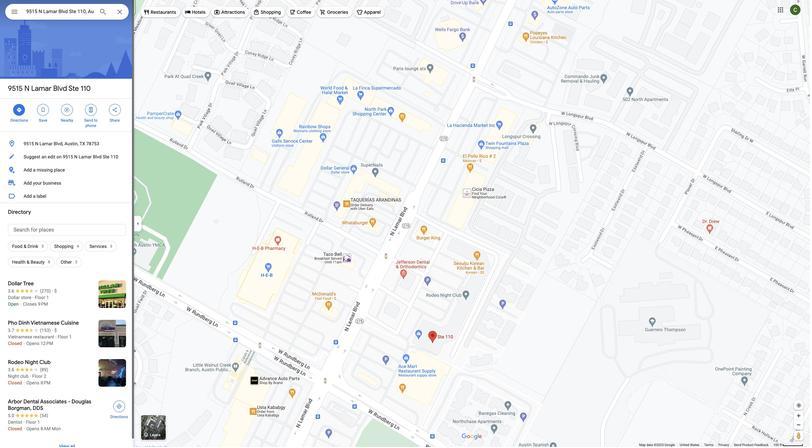 Task type: locate. For each thing, give the bounding box(es) containing it.
0 vertical spatial 9515
[[8, 84, 23, 93]]

footer
[[639, 443, 773, 447]]

(89)
[[40, 367, 48, 373]]

$ right (270)
[[54, 289, 57, 294]]

shopping inside 9515 n lamar blvd ste 110 main content
[[54, 244, 73, 249]]

shopping left the coffee button on the left top of the page
[[261, 9, 281, 15]]

shopping for shopping
[[261, 9, 281, 15]]

closed inside the night club · floor 2 closed ⋅ opens 8 pm
[[8, 380, 22, 386]]

1 vertical spatial closed
[[8, 380, 22, 386]]

3.6 for (89)
[[8, 367, 14, 373]]

1 3.6 from the top
[[8, 289, 14, 294]]

2 closed from the top
[[8, 380, 22, 386]]

floor for rodeo night club
[[32, 374, 43, 379]]

⋅ inside vietnamese restaurant · floor 1 closed ⋅ opens 12 pm
[[23, 341, 25, 346]]

closed down club
[[8, 380, 22, 386]]

opens
[[26, 341, 39, 346], [26, 380, 39, 386], [26, 426, 39, 432]]

directions down the 
[[10, 118, 28, 123]]

send inside button
[[734, 443, 741, 447]]

closed inside vietnamese restaurant · floor 1 closed ⋅ opens 12 pm
[[8, 341, 22, 346]]

2 vertical spatial 9515
[[63, 154, 73, 160]]

1 opens from the top
[[26, 341, 39, 346]]

0 horizontal spatial night
[[8, 374, 19, 379]]

0 vertical spatial opens
[[26, 341, 39, 346]]

9515 right on
[[63, 154, 73, 160]]

1 vertical spatial 9515
[[24, 141, 34, 146]]

· inside the night club · floor 2 closed ⋅ opens 8 pm
[[30, 374, 31, 379]]

place
[[54, 167, 65, 173]]

0 vertical spatial $
[[54, 289, 57, 294]]

opens down restaurant
[[26, 341, 39, 346]]

a
[[33, 167, 35, 173], [33, 194, 35, 199]]

directions inside directions button
[[110, 415, 128, 419]]

110
[[81, 84, 91, 93], [110, 154, 118, 160]]

1 horizontal spatial directions
[[110, 415, 128, 419]]

1 for pho dinh vietnamese cuisine
[[69, 334, 72, 340]]

ft
[[780, 443, 782, 447]]

None field
[[26, 8, 94, 15]]

floor left 2
[[32, 374, 43, 379]]

directions down directions image
[[110, 415, 128, 419]]

0 horizontal spatial directions
[[10, 118, 28, 123]]

3.6 stars 89 reviews image
[[8, 367, 48, 373]]

attractions button
[[211, 4, 249, 20]]

· $ right the (153) on the left of the page
[[52, 328, 57, 333]]

12 pm
[[41, 341, 53, 346]]

1 a from the top
[[33, 167, 35, 173]]

⋅ inside dollar store · floor 1 open ⋅ closes 9 pm
[[20, 302, 22, 307]]

3.6 down dollar tree
[[8, 289, 14, 294]]

ste
[[68, 84, 79, 93], [103, 154, 109, 160]]

suggest an edit on 9515 n lamar blvd ste 110
[[24, 154, 118, 160]]

2 3.6 from the top
[[8, 367, 14, 373]]

lamar inside "button"
[[79, 154, 92, 160]]

opens inside the night club · floor 2 closed ⋅ opens 8 pm
[[26, 380, 39, 386]]

drink
[[28, 244, 38, 249]]

⋅ inside dentist · floor 1 closed ⋅ opens 8 am mon
[[23, 426, 25, 432]]

0 vertical spatial send
[[84, 118, 93, 123]]

n
[[24, 84, 29, 93], [35, 141, 38, 146], [74, 154, 77, 160]]

3
[[41, 244, 44, 249], [110, 244, 112, 249], [75, 260, 77, 265]]

none text field inside 9515 n lamar blvd ste 110 main content
[[8, 224, 126, 236]]

other
[[61, 260, 72, 265]]

· inside dentist · floor 1 closed ⋅ opens 8 am mon
[[23, 420, 25, 425]]

2
[[44, 374, 46, 379]]

0 horizontal spatial 3
[[41, 244, 44, 249]]

dollar tree
[[8, 281, 34, 287]]

add for add your business
[[24, 181, 32, 186]]

3.6 down rodeo
[[8, 367, 14, 373]]

0 vertical spatial directions
[[10, 118, 28, 123]]

floor inside dollar store · floor 1 open ⋅ closes 9 pm
[[35, 295, 45, 300]]

a left missing
[[33, 167, 35, 173]]

1 horizontal spatial 9515
[[24, 141, 34, 146]]

9 pm
[[38, 302, 48, 307]]

3 right "drink"
[[41, 244, 44, 249]]

health & beauty 8
[[12, 260, 50, 265]]

states
[[690, 443, 699, 447]]

closed
[[8, 341, 22, 346], [8, 380, 22, 386], [8, 426, 22, 432]]

lamar left blvd,
[[39, 141, 53, 146]]

blvd up ""
[[53, 84, 67, 93]]

1 inside vietnamese restaurant · floor 1 closed ⋅ opens 12 pm
[[69, 334, 72, 340]]

0 vertical spatial night
[[25, 359, 38, 366]]

1 vertical spatial n
[[35, 141, 38, 146]]

1 horizontal spatial n
[[35, 141, 38, 146]]

0 vertical spatial ste
[[68, 84, 79, 93]]

1 horizontal spatial &
[[27, 260, 29, 265]]

opens left 8 am
[[26, 426, 39, 432]]

dental
[[23, 399, 39, 405]]

0 horizontal spatial 110
[[81, 84, 91, 93]]

1 horizontal spatial 1
[[46, 295, 49, 300]]

3.6 inside 3.6 stars 89 reviews image
[[8, 367, 14, 373]]

phone
[[85, 123, 96, 128]]

1 horizontal spatial blvd
[[93, 154, 102, 160]]

0 vertical spatial n
[[24, 84, 29, 93]]

privacy button
[[718, 443, 729, 447]]

ste inside "button"
[[103, 154, 109, 160]]

closed for rodeo
[[8, 380, 22, 386]]

9515 n lamar blvd, austin, tx 78753
[[24, 141, 99, 146]]

3 add from the top
[[24, 194, 32, 199]]

9515 up suggest
[[24, 141, 34, 146]]

collapse side panel image
[[134, 220, 141, 227]]

0 horizontal spatial send
[[84, 118, 93, 123]]

closed down dentist
[[8, 426, 22, 432]]

show street view coverage image
[[794, 431, 803, 441]]

blvd
[[53, 84, 67, 93], [93, 154, 102, 160]]

other 3
[[61, 260, 77, 265]]

zoom out image
[[796, 423, 801, 428]]

dentist
[[8, 420, 22, 425]]

closed down 3.7
[[8, 341, 22, 346]]

2 vertical spatial add
[[24, 194, 32, 199]]

· $ for dollar tree
[[52, 289, 57, 294]]

shopping for shopping 4
[[54, 244, 73, 249]]

1 vertical spatial $
[[54, 328, 57, 333]]

arbor dental associates - douglas borgman, dds
[[8, 399, 91, 412]]

n for 9515 n lamar blvd, austin, tx 78753
[[35, 141, 38, 146]]

opens down club
[[26, 380, 39, 386]]

0 horizontal spatial ste
[[68, 84, 79, 93]]

3 right services
[[110, 244, 112, 249]]

9515 N Lamar Blvd Ste 110, Austin, TX 78753 field
[[5, 4, 129, 20]]

add for add a label
[[24, 194, 32, 199]]

2 vertical spatial lamar
[[79, 154, 92, 160]]

1 vertical spatial 1
[[69, 334, 72, 340]]

price: inexpensive image
[[54, 289, 57, 294]]

1 vertical spatial 110
[[110, 154, 118, 160]]

1 vertical spatial dollar
[[8, 295, 20, 300]]

0 horizontal spatial 1
[[37, 420, 40, 425]]

dollar up open
[[8, 295, 20, 300]]

(54)
[[40, 413, 48, 418]]


[[88, 106, 94, 114]]

8 am
[[41, 426, 51, 432]]

2 horizontal spatial n
[[74, 154, 77, 160]]

associates
[[40, 399, 67, 405]]

⋅ down 3.7 stars 153 reviews image
[[23, 341, 25, 346]]

1 add from the top
[[24, 167, 32, 173]]

1 vertical spatial directions
[[110, 415, 128, 419]]

2 a from the top
[[33, 194, 35, 199]]

lamar
[[31, 84, 52, 93], [39, 141, 53, 146], [79, 154, 92, 160]]

vietnamese down 3.7
[[8, 334, 32, 340]]

shopping
[[261, 9, 281, 15], [54, 244, 73, 249]]

0 horizontal spatial 9515
[[8, 84, 23, 93]]

⋅ down club
[[23, 380, 25, 386]]

4
[[77, 244, 79, 249]]

2 horizontal spatial 1
[[69, 334, 72, 340]]

0 vertical spatial 1
[[46, 295, 49, 300]]

1 horizontal spatial shopping
[[261, 9, 281, 15]]

1 vertical spatial blvd
[[93, 154, 102, 160]]

0 vertical spatial blvd
[[53, 84, 67, 93]]

0 vertical spatial &
[[24, 244, 26, 249]]

· down price: inexpensive icon
[[55, 334, 56, 340]]

0 vertical spatial · $
[[52, 289, 57, 294]]

night
[[25, 359, 38, 366], [8, 374, 19, 379]]

food & drink 3
[[12, 244, 44, 249]]

1 horizontal spatial night
[[25, 359, 38, 366]]

0 vertical spatial shopping
[[261, 9, 281, 15]]

coffee
[[297, 9, 311, 15]]

send to phone
[[84, 118, 97, 128]]

1 down cuisine on the bottom
[[69, 334, 72, 340]]

add for add a missing place
[[24, 167, 32, 173]]

· down 5.0 stars 54 reviews 'image'
[[23, 420, 25, 425]]

add down suggest
[[24, 167, 32, 173]]

lamar inside button
[[39, 141, 53, 146]]

add left label
[[24, 194, 32, 199]]

3 inside services 3
[[110, 244, 112, 249]]

0 horizontal spatial n
[[24, 84, 29, 93]]

1 down (54)
[[37, 420, 40, 425]]

1 vertical spatial add
[[24, 181, 32, 186]]

opens inside dentist · floor 1 closed ⋅ opens 8 am mon
[[26, 426, 39, 432]]

3 closed from the top
[[8, 426, 22, 432]]

3 opens from the top
[[26, 426, 39, 432]]

vietnamese up the (153) on the left of the page
[[31, 320, 60, 327]]

lamar down tx
[[79, 154, 92, 160]]

open
[[8, 302, 19, 307]]

1 vertical spatial night
[[8, 374, 19, 379]]

2 opens from the top
[[26, 380, 39, 386]]

n inside button
[[35, 141, 38, 146]]

1 $ from the top
[[54, 289, 57, 294]]

None text field
[[8, 224, 126, 236]]

borgman,
[[8, 405, 31, 412]]

douglas
[[72, 399, 91, 405]]

(153)
[[40, 328, 51, 333]]

tx
[[79, 141, 85, 146]]

1 vertical spatial · $
[[52, 328, 57, 333]]

2 horizontal spatial 9515
[[63, 154, 73, 160]]

floor up 9 pm
[[35, 295, 45, 300]]

2 horizontal spatial 3
[[110, 244, 112, 249]]

⋅ right open
[[20, 302, 22, 307]]

2 $ from the top
[[54, 328, 57, 333]]

2 vertical spatial opens
[[26, 426, 39, 432]]

0 vertical spatial lamar
[[31, 84, 52, 93]]

dollar inside dollar store · floor 1 open ⋅ closes 9 pm
[[8, 295, 20, 300]]

$ right the (153) on the left of the page
[[54, 328, 57, 333]]

1 vertical spatial 3.6
[[8, 367, 14, 373]]

1 vertical spatial shopping
[[54, 244, 73, 249]]

· right club
[[30, 374, 31, 379]]

terms
[[704, 443, 713, 447]]

100 ft button
[[773, 443, 803, 447]]

add a missing place
[[24, 167, 65, 173]]

1 vertical spatial &
[[27, 260, 29, 265]]

0 vertical spatial add
[[24, 167, 32, 173]]

1 for dollar tree
[[46, 295, 49, 300]]

floor inside the night club · floor 2 closed ⋅ opens 8 pm
[[32, 374, 43, 379]]

health
[[12, 260, 26, 265]]

1 horizontal spatial 3
[[75, 260, 77, 265]]

0 vertical spatial a
[[33, 167, 35, 173]]

services
[[89, 244, 107, 249]]

1 vertical spatial vietnamese
[[8, 334, 32, 340]]

footer containing map data ©2023 google
[[639, 443, 773, 447]]

a left label
[[33, 194, 35, 199]]

terms button
[[704, 443, 713, 447]]

⋅
[[20, 302, 22, 307], [23, 341, 25, 346], [23, 380, 25, 386], [23, 426, 25, 432]]

& right food
[[24, 244, 26, 249]]

1 closed from the top
[[8, 341, 22, 346]]

3 inside the other 3
[[75, 260, 77, 265]]

-
[[68, 399, 70, 405]]

an
[[41, 154, 47, 160]]

attractions
[[221, 9, 245, 15]]

2 add from the top
[[24, 181, 32, 186]]

a for label
[[33, 194, 35, 199]]

&
[[24, 244, 26, 249], [27, 260, 29, 265]]

night up 3.6 stars 89 reviews image on the left of the page
[[25, 359, 38, 366]]

1 horizontal spatial send
[[734, 443, 741, 447]]

dentist · floor 1 closed ⋅ opens 8 am mon
[[8, 420, 61, 432]]

9515 up the 
[[8, 84, 23, 93]]

shopping inside 'button'
[[261, 9, 281, 15]]

2 vertical spatial closed
[[8, 426, 22, 432]]

& for beauty
[[27, 260, 29, 265]]

privacy
[[718, 443, 729, 447]]

9515 inside 9515 n lamar blvd, austin, tx 78753 button
[[24, 141, 34, 146]]

3.7 stars 153 reviews image
[[8, 327, 51, 334]]

1 vertical spatial lamar
[[39, 141, 53, 146]]

·
[[52, 289, 53, 294], [32, 295, 34, 300], [52, 328, 53, 333], [55, 334, 56, 340], [30, 374, 31, 379], [23, 420, 25, 425]]

& right health
[[27, 260, 29, 265]]

3.6
[[8, 289, 14, 294], [8, 367, 14, 373]]

blvd inside "button"
[[93, 154, 102, 160]]

share
[[110, 118, 120, 123]]

lamar up 
[[31, 84, 52, 93]]

1 dollar from the top
[[8, 281, 22, 287]]

send left product
[[734, 443, 741, 447]]

send up phone
[[84, 118, 93, 123]]

opens for night
[[26, 380, 39, 386]]

add left your
[[24, 181, 32, 186]]

1 inside dollar store · floor 1 open ⋅ closes 9 pm
[[46, 295, 49, 300]]

3 for other
[[75, 260, 77, 265]]

0 vertical spatial dollar
[[8, 281, 22, 287]]

label
[[37, 194, 46, 199]]

©2023
[[654, 443, 664, 447]]

3 inside food & drink 3
[[41, 244, 44, 249]]

suggest an edit on 9515 n lamar blvd ste 110 button
[[0, 150, 134, 163]]

united
[[680, 443, 689, 447]]

2 vertical spatial n
[[74, 154, 77, 160]]

1
[[46, 295, 49, 300], [69, 334, 72, 340], [37, 420, 40, 425]]

1 vertical spatial opens
[[26, 380, 39, 386]]

vietnamese
[[31, 320, 60, 327], [8, 334, 32, 340]]

floor down cuisine on the bottom
[[58, 334, 68, 340]]

map data ©2023 google
[[639, 443, 675, 447]]

floor down 5.0 stars 54 reviews 'image'
[[26, 420, 36, 425]]

0 horizontal spatial shopping
[[54, 244, 73, 249]]

1 vertical spatial a
[[33, 194, 35, 199]]

· left price: inexpensive image
[[52, 289, 53, 294]]

2 vertical spatial 1
[[37, 420, 40, 425]]

3 for services
[[110, 244, 112, 249]]

0 vertical spatial 3.6
[[8, 289, 14, 294]]

1 vertical spatial ste
[[103, 154, 109, 160]]

floor inside vietnamese restaurant · floor 1 closed ⋅ opens 12 pm
[[58, 334, 68, 340]]


[[11, 7, 18, 16]]

edit
[[48, 154, 55, 160]]

1 horizontal spatial ste
[[103, 154, 109, 160]]

1 horizontal spatial 110
[[110, 154, 118, 160]]

dollar left tree
[[8, 281, 22, 287]]

2 · $ from the top
[[52, 328, 57, 333]]

google maps element
[[0, 0, 810, 447]]

0 horizontal spatial &
[[24, 244, 26, 249]]

1 vertical spatial send
[[734, 443, 741, 447]]

suggest
[[24, 154, 40, 160]]

8
[[48, 260, 50, 265]]

send inside send to phone
[[84, 118, 93, 123]]

· $ right (270)
[[52, 289, 57, 294]]

blvd down 78753
[[93, 154, 102, 160]]

1 down (270)
[[46, 295, 49, 300]]

· right store
[[32, 295, 34, 300]]

google account: christina overa  
(christinaovera9@gmail.com) image
[[790, 4, 801, 15]]

8 pm
[[41, 380, 51, 386]]

night left club
[[8, 374, 19, 379]]


[[112, 106, 118, 114]]

closes
[[23, 302, 37, 307]]

3.6 inside 3.6 stars 270 reviews image
[[8, 289, 14, 294]]

$ for dollar tree
[[54, 289, 57, 294]]

opens inside vietnamese restaurant · floor 1 closed ⋅ opens 12 pm
[[26, 341, 39, 346]]

⋅ down 5.0 stars 54 reviews 'image'
[[23, 426, 25, 432]]

⋅ inside the night club · floor 2 closed ⋅ opens 8 pm
[[23, 380, 25, 386]]

3 right other
[[75, 260, 77, 265]]

2 dollar from the top
[[8, 295, 20, 300]]

business
[[43, 181, 61, 186]]

0 vertical spatial closed
[[8, 341, 22, 346]]

shopping left 4
[[54, 244, 73, 249]]

1 · $ from the top
[[52, 289, 57, 294]]

⋅ for night
[[23, 380, 25, 386]]



Task type: describe. For each thing, give the bounding box(es) containing it.
0 vertical spatial vietnamese
[[31, 320, 60, 327]]

3.6 for (270)
[[8, 289, 14, 294]]

1 inside dentist · floor 1 closed ⋅ opens 8 am mon
[[37, 420, 40, 425]]

send product feedback button
[[734, 443, 769, 447]]

dds
[[33, 405, 43, 412]]

night inside the night club · floor 2 closed ⋅ opens 8 pm
[[8, 374, 19, 379]]

lamar for blvd,
[[39, 141, 53, 146]]

show your location image
[[796, 403, 802, 409]]

floor inside dentist · floor 1 closed ⋅ opens 8 am mon
[[26, 420, 36, 425]]

dollar store · floor 1 open ⋅ closes 9 pm
[[8, 295, 49, 307]]

save
[[39, 118, 47, 123]]

tree
[[23, 281, 34, 287]]

map
[[639, 443, 646, 447]]

78753
[[86, 141, 99, 146]]

hotels button
[[182, 4, 209, 20]]

directions button
[[106, 399, 132, 420]]

⋅ for dinh
[[23, 341, 25, 346]]

beauty
[[31, 260, 45, 265]]

send product feedback
[[734, 443, 769, 447]]

shopping button
[[251, 4, 285, 20]]

to
[[94, 118, 97, 123]]

arbor
[[8, 399, 22, 405]]

on
[[56, 154, 62, 160]]

closed for pho
[[8, 341, 22, 346]]

apparel button
[[354, 4, 385, 20]]

club
[[20, 374, 29, 379]]

blvd,
[[54, 141, 63, 146]]

3.6 stars 270 reviews image
[[8, 288, 51, 294]]

· inside vietnamese restaurant · floor 1 closed ⋅ opens 12 pm
[[55, 334, 56, 340]]

restaurants button
[[141, 4, 180, 20]]

missing
[[37, 167, 53, 173]]

google
[[665, 443, 675, 447]]

floor for dollar tree
[[35, 295, 45, 300]]

0 vertical spatial 110
[[81, 84, 91, 93]]

send for send to phone
[[84, 118, 93, 123]]

add your business
[[24, 181, 61, 186]]

apparel
[[364, 9, 381, 15]]

pho dinh vietnamese cuisine
[[8, 320, 79, 327]]

none field inside 9515 n lamar blvd ste 110, austin, tx 78753 "field"
[[26, 8, 94, 15]]

9515 for 9515 n lamar blvd, austin, tx 78753
[[24, 141, 34, 146]]

add a label
[[24, 194, 46, 199]]

n for 9515 n lamar blvd ste 110
[[24, 84, 29, 93]]

110 inside "button"
[[110, 154, 118, 160]]

send for send product feedback
[[734, 443, 741, 447]]

· $ for pho dinh vietnamese cuisine
[[52, 328, 57, 333]]

zoom in image
[[796, 414, 801, 418]]

price: inexpensive image
[[54, 328, 57, 333]]

store
[[21, 295, 31, 300]]

shopping 4
[[54, 244, 79, 249]]

data
[[646, 443, 653, 447]]

floor for pho dinh vietnamese cuisine
[[58, 334, 68, 340]]

vietnamese restaurant · floor 1 closed ⋅ opens 12 pm
[[8, 334, 72, 346]]

(270)
[[40, 289, 51, 294]]

9515 for 9515 n lamar blvd ste 110
[[8, 84, 23, 93]]

9515 inside suggest an edit on 9515 n lamar blvd ste 110 "button"
[[63, 154, 73, 160]]

cuisine
[[61, 320, 79, 327]]

5.0
[[8, 413, 14, 418]]

united states button
[[680, 443, 699, 447]]

layers
[[150, 433, 160, 438]]

groceries button
[[317, 4, 352, 20]]

nearby
[[61, 118, 73, 123]]

a for missing
[[33, 167, 35, 173]]

feedback
[[754, 443, 769, 447]]

dollar for dollar store · floor 1 open ⋅ closes 9 pm
[[8, 295, 20, 300]]

 button
[[5, 4, 24, 21]]

100 ft
[[773, 443, 782, 447]]


[[16, 106, 22, 114]]


[[64, 106, 70, 114]]

restaurants
[[151, 9, 176, 15]]

n inside "button"
[[74, 154, 77, 160]]

services 3
[[89, 244, 112, 249]]

· inside dollar store · floor 1 open ⋅ closes 9 pm
[[32, 295, 34, 300]]

actions for 9515 n lamar blvd ste 110 region
[[0, 99, 134, 132]]

night club · floor 2 closed ⋅ opens 8 pm
[[8, 374, 51, 386]]

add your business link
[[0, 177, 134, 190]]

5.0 stars 54 reviews image
[[8, 413, 48, 419]]

club
[[39, 359, 51, 366]]

mon
[[52, 426, 61, 432]]

0 horizontal spatial blvd
[[53, 84, 67, 93]]

your
[[33, 181, 42, 186]]

directions inside actions for 9515 n lamar blvd ste 110 'region'
[[10, 118, 28, 123]]

add a missing place button
[[0, 163, 134, 177]]


[[40, 106, 46, 114]]

add a label button
[[0, 190, 134, 203]]

dollar for dollar tree
[[8, 281, 22, 287]]

· left price: inexpensive icon
[[52, 328, 53, 333]]

opens for dinh
[[26, 341, 39, 346]]

directory
[[8, 209, 31, 216]]

$ for pho dinh vietnamese cuisine
[[54, 328, 57, 333]]

directions image
[[116, 404, 122, 410]]

9515 n lamar blvd, austin, tx 78753 button
[[0, 137, 134, 150]]

lamar for blvd
[[31, 84, 52, 93]]

100
[[773, 443, 779, 447]]

& for drink
[[24, 244, 26, 249]]

closed inside dentist · floor 1 closed ⋅ opens 8 am mon
[[8, 426, 22, 432]]

product
[[742, 443, 754, 447]]

rodeo
[[8, 359, 24, 366]]

hotels
[[192, 9, 206, 15]]

groceries
[[327, 9, 348, 15]]

9515 n lamar blvd ste 110
[[8, 84, 91, 93]]

footer inside google maps element
[[639, 443, 773, 447]]

pho
[[8, 320, 17, 327]]

⋅ for tree
[[20, 302, 22, 307]]

 search field
[[5, 4, 129, 21]]

united states
[[680, 443, 699, 447]]

9515 n lamar blvd ste 110 main content
[[0, 0, 134, 447]]

restaurant
[[33, 334, 54, 340]]

vietnamese inside vietnamese restaurant · floor 1 closed ⋅ opens 12 pm
[[8, 334, 32, 340]]



Task type: vqa. For each thing, say whether or not it's contained in the screenshot.
30
no



